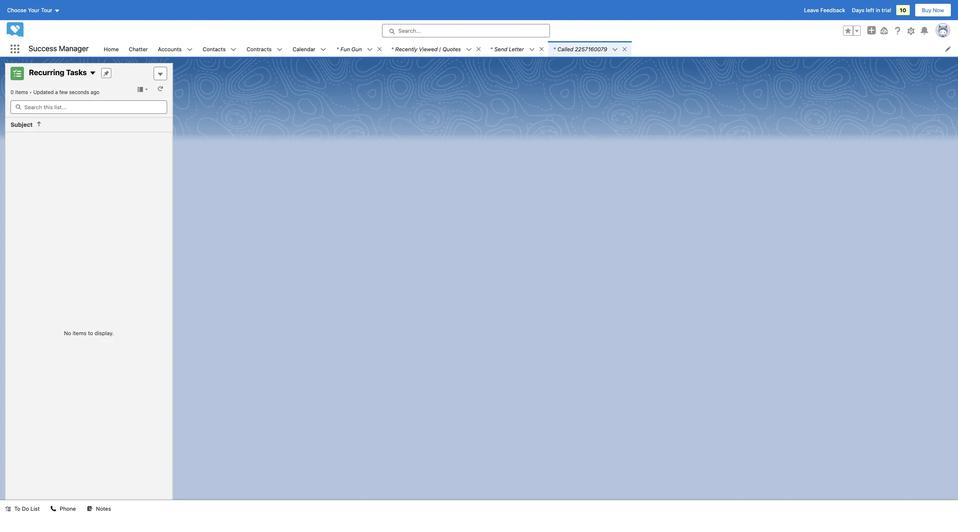 Task type: describe. For each thing, give the bounding box(es) containing it.
few
[[59, 89, 68, 95]]

items for 0
[[15, 89, 28, 95]]

recurring
[[29, 68, 64, 77]]

days left in trial
[[853, 7, 892, 13]]

contracts link
[[242, 41, 277, 57]]

a
[[55, 89, 58, 95]]

notes button
[[82, 500, 116, 517]]

accounts list item
[[153, 41, 198, 57]]

accounts
[[158, 46, 182, 52]]

leave feedback link
[[805, 7, 846, 13]]

tasks
[[66, 68, 87, 77]]

text default image inside the phone "button"
[[51, 506, 56, 512]]

home
[[104, 46, 119, 52]]

list containing home
[[99, 41, 959, 57]]

send
[[495, 46, 508, 52]]

now
[[934, 7, 945, 13]]

text default image inside the notes button
[[87, 506, 93, 512]]

notes
[[96, 505, 111, 512]]

updated
[[33, 89, 54, 95]]

no items to display.
[[64, 330, 114, 337]]

viewed
[[419, 46, 438, 52]]

recurring tasks
[[29, 68, 87, 77]]

text default image inside recurring tasks|tasks|list view element
[[89, 70, 96, 77]]

subject
[[11, 121, 33, 128]]

to do list
[[14, 505, 40, 512]]

buy now
[[922, 7, 945, 13]]

text default image inside accounts list item
[[187, 47, 193, 52]]

none search field inside recurring tasks|tasks|list view element
[[11, 100, 167, 114]]

phone button
[[46, 500, 81, 517]]

buy
[[922, 7, 932, 13]]

home link
[[99, 41, 124, 57]]

success manager
[[29, 44, 89, 53]]

text default image right letter
[[529, 47, 535, 52]]

contacts list item
[[198, 41, 242, 57]]

gun
[[352, 46, 362, 52]]

chatter link
[[124, 41, 153, 57]]

to
[[88, 330, 93, 337]]

list
[[31, 505, 40, 512]]

0 items • updated a few seconds ago
[[11, 89, 100, 95]]

manager
[[59, 44, 89, 53]]

3 list item from the left
[[486, 41, 549, 57]]

4 list item from the left
[[549, 41, 632, 57]]

* fun gun
[[337, 46, 362, 52]]

* recently viewed | quotes
[[391, 46, 461, 52]]

text default image inside to do list button
[[5, 506, 11, 512]]

search... button
[[382, 24, 550, 37]]

choose
[[7, 7, 27, 13]]

contracts list item
[[242, 41, 288, 57]]

text default image inside 'contracts' list item
[[277, 47, 283, 52]]

days
[[853, 7, 865, 13]]

seconds
[[69, 89, 89, 95]]

buy now button
[[915, 3, 952, 17]]

in
[[876, 7, 881, 13]]



Task type: vqa. For each thing, say whether or not it's contained in the screenshot.
list containing Home
yes



Task type: locate. For each thing, give the bounding box(es) containing it.
leave feedback
[[805, 7, 846, 13]]

left
[[867, 7, 875, 13]]

your
[[28, 7, 40, 13]]

feedback
[[821, 7, 846, 13]]

* for * send letter
[[491, 46, 493, 52]]

* left send
[[491, 46, 493, 52]]

0 vertical spatial items
[[15, 89, 28, 95]]

text default image right 2257160079
[[622, 46, 628, 52]]

contracts
[[247, 46, 272, 52]]

* for * called 2257160079
[[554, 46, 556, 52]]

2 list item from the left
[[386, 41, 486, 57]]

1 horizontal spatial items
[[73, 330, 87, 337]]

calendar list item
[[288, 41, 332, 57]]

accounts link
[[153, 41, 187, 57]]

fun
[[341, 46, 350, 52]]

* for * recently viewed | quotes
[[391, 46, 394, 52]]

to do list button
[[0, 500, 45, 517]]

* left recently
[[391, 46, 394, 52]]

search...
[[399, 27, 421, 34]]

list
[[99, 41, 959, 57]]

success
[[29, 44, 57, 53]]

quotes
[[443, 46, 461, 52]]

Search Recurring Tasks list view. search field
[[11, 100, 167, 114]]

letter
[[509, 46, 524, 52]]

do
[[22, 505, 29, 512]]

* left fun
[[337, 46, 339, 52]]

text default image right accounts
[[187, 47, 193, 52]]

tour
[[41, 7, 52, 13]]

ago
[[91, 89, 100, 95]]

items
[[15, 89, 28, 95], [73, 330, 87, 337]]

leave
[[805, 7, 820, 13]]

*
[[337, 46, 339, 52], [391, 46, 394, 52], [491, 46, 493, 52], [554, 46, 556, 52]]

text default image inside "contacts" list item
[[231, 47, 237, 52]]

chatter
[[129, 46, 148, 52]]

trial
[[882, 7, 892, 13]]

choose your tour
[[7, 7, 52, 13]]

* called 2257160079
[[554, 46, 608, 52]]

text default image inside recurring tasks|tasks|list view element
[[36, 121, 42, 127]]

text default image inside calendar list item
[[321, 47, 327, 52]]

3 * from the left
[[491, 46, 493, 52]]

text default image right calendar
[[321, 47, 327, 52]]

text default image right 'contracts'
[[277, 47, 283, 52]]

1 vertical spatial items
[[73, 330, 87, 337]]

items left to
[[73, 330, 87, 337]]

text default image
[[377, 46, 383, 52], [476, 46, 482, 52], [231, 47, 237, 52], [367, 47, 373, 52], [466, 47, 472, 52], [613, 47, 619, 52], [89, 70, 96, 77], [5, 506, 11, 512], [51, 506, 56, 512]]

no
[[64, 330, 71, 337]]

1 list item from the left
[[332, 41, 386, 57]]

called
[[558, 46, 574, 52]]

|
[[439, 46, 441, 52]]

text default image left notes
[[87, 506, 93, 512]]

phone
[[60, 505, 76, 512]]

contacts link
[[198, 41, 231, 57]]

1 * from the left
[[337, 46, 339, 52]]

text default image right subject
[[36, 121, 42, 127]]

calendar link
[[288, 41, 321, 57]]

text default image
[[539, 46, 545, 52], [622, 46, 628, 52], [187, 47, 193, 52], [277, 47, 283, 52], [321, 47, 327, 52], [529, 47, 535, 52], [36, 121, 42, 127], [87, 506, 93, 512]]

* left called
[[554, 46, 556, 52]]

text default image left called
[[539, 46, 545, 52]]

list item
[[332, 41, 386, 57], [386, 41, 486, 57], [486, 41, 549, 57], [549, 41, 632, 57]]

2 * from the left
[[391, 46, 394, 52]]

* send letter
[[491, 46, 524, 52]]

* for * fun gun
[[337, 46, 339, 52]]

•
[[29, 89, 32, 95]]

choose your tour button
[[7, 3, 60, 17]]

items for no
[[73, 330, 87, 337]]

10
[[900, 7, 907, 13]]

4 * from the left
[[554, 46, 556, 52]]

0
[[11, 89, 14, 95]]

recently
[[396, 46, 418, 52]]

contacts
[[203, 46, 226, 52]]

recurring tasks|tasks|list view element
[[5, 63, 173, 500]]

group
[[844, 26, 861, 36]]

2257160079
[[575, 46, 608, 52]]

to
[[14, 505, 20, 512]]

recurring tasks status
[[11, 89, 33, 95]]

display.
[[95, 330, 114, 337]]

None search field
[[11, 100, 167, 114]]

calendar
[[293, 46, 316, 52]]

items left • on the left of page
[[15, 89, 28, 95]]

0 horizontal spatial items
[[15, 89, 28, 95]]



